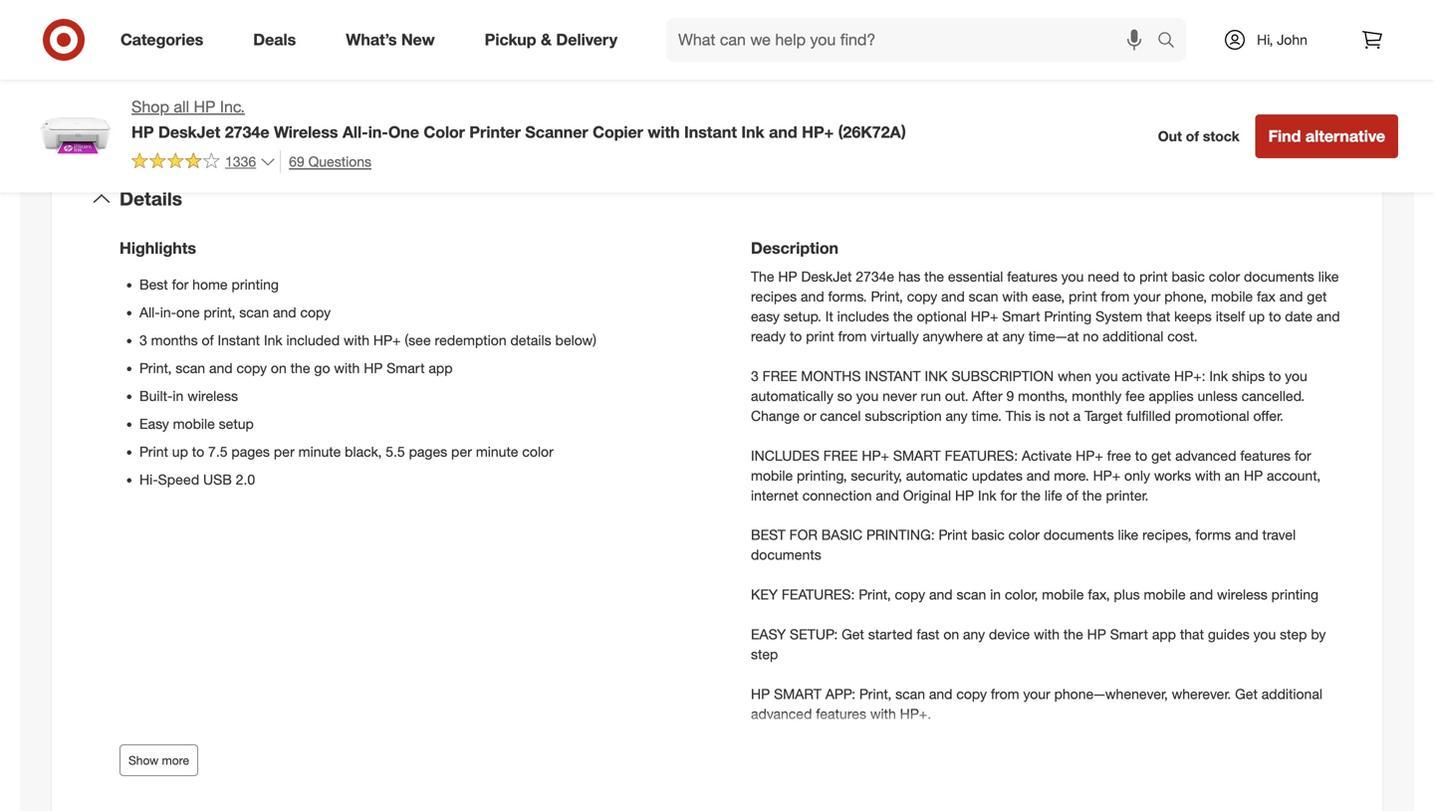 Task type: describe. For each thing, give the bounding box(es) containing it.
advertisement region
[[741, 0, 1398, 21]]

find alternative
[[1268, 126, 1385, 146]]

2.0
[[236, 471, 255, 488]]

print, inside the hp deskjet 2734e has the essential features you need to print basic color documents like recipes and forms. print, copy and scan with ease, print from your phone, mobile fax and get easy setup. it includes the optional hp+ smart printing system that keeps itself up to date and ready to print from virtually anywhere at any time—at no additional cost.
[[871, 288, 903, 305]]

copy inside hp smart app: print, scan and copy from your phone—whenever, wherever. get additional advanced features with hp+.
[[956, 686, 987, 703]]

and up optional
[[941, 288, 965, 305]]

home
[[192, 276, 228, 293]]

cancel
[[820, 407, 861, 425]]

1 horizontal spatial step
[[1280, 626, 1307, 644]]

alternative
[[1306, 126, 1385, 146]]

mobile right plus
[[1144, 586, 1186, 604]]

usb
[[203, 471, 232, 488]]

easy mobile setup
[[139, 415, 254, 433]]

hp+ up "more."
[[1076, 447, 1103, 464]]

subscription
[[865, 407, 942, 425]]

account,
[[1267, 467, 1321, 484]]

1 vertical spatial wireless
[[1217, 586, 1268, 604]]

with right go
[[334, 359, 360, 377]]

2 horizontal spatial from
[[1101, 288, 1130, 305]]

get inside the hp deskjet 2734e has the essential features you need to print basic color documents like recipes and forms. print, copy and scan with ease, print from your phone, mobile fax and get easy setup. it includes the optional hp+ smart printing system that keeps itself up to date and ready to print from virtually anywhere at any time—at no additional cost.
[[1307, 288, 1327, 305]]

promotional
[[1175, 407, 1249, 425]]

plus
[[1114, 586, 1140, 604]]

find
[[1268, 126, 1301, 146]]

that inside easy setup: get started fast on any device with the hp smart app that guides you step by step
[[1180, 626, 1204, 644]]

highlights
[[120, 239, 196, 258]]

setup.
[[784, 308, 821, 325]]

all
[[174, 97, 189, 117]]

includes free hp+ smart features: activate hp+ free to get advanced features for mobile printing, security, automatic updates and more. hp+ only works with an hp account, internet connection and original hp ink for the life of the printer.
[[751, 447, 1321, 504]]

advanced inside includes free hp+ smart features: activate hp+ free to get advanced features for mobile printing, security, automatic updates and more. hp+ only works with an hp account, internet connection and original hp ink for the life of the printer.
[[1175, 447, 1236, 464]]

0 horizontal spatial in-
[[160, 304, 176, 321]]

only
[[1124, 467, 1150, 484]]

the right has
[[924, 268, 944, 285]]

print, inside hp smart app: print, scan and copy from your phone—whenever, wherever. get additional advanced features with hp+.
[[859, 686, 892, 703]]

sponsored
[[1339, 23, 1398, 38]]

hi-speed usb 2.0
[[139, 471, 255, 488]]

69
[[289, 153, 304, 170]]

get inside easy setup: get started fast on any device with the hp smart app that guides you step by step
[[842, 626, 864, 644]]

original
[[903, 487, 951, 504]]

copy up included
[[300, 304, 331, 321]]

includes
[[837, 308, 889, 325]]

0 vertical spatial print
[[1139, 268, 1168, 285]]

hp down shop on the top left of page
[[131, 122, 154, 142]]

hp inside hp smart app: print, scan and copy from your phone—whenever, wherever. get additional advanced features with hp+.
[[751, 686, 770, 703]]

easy
[[139, 415, 169, 433]]

0 horizontal spatial documents
[[751, 546, 821, 564]]

hp inside easy setup: get started fast on any device with the hp smart app that guides you step by step
[[1087, 626, 1106, 644]]

show more
[[128, 753, 189, 768]]

0 horizontal spatial step
[[751, 646, 778, 663]]

mobile inside includes free hp+ smart features: activate hp+ free to get advanced features for mobile printing, security, automatic updates and more. hp+ only works with an hp account, internet connection and original hp ink for the life of the printer.
[[751, 467, 793, 484]]

any inside the hp deskjet 2734e has the essential features you need to print basic color documents like recipes and forms. print, copy and scan with ease, print from your phone, mobile fax and get easy setup. it includes the optional hp+ smart printing system that keeps itself up to date and ready to print from virtually anywhere at any time—at no additional cost.
[[1003, 327, 1025, 345]]

features inside the hp deskjet 2734e has the essential features you need to print basic color documents like recipes and forms. print, copy and scan with ease, print from your phone, mobile fax and get easy setup. it includes the optional hp+ smart printing system that keeps itself up to date and ready to print from virtually anywhere at any time—at no additional cost.
[[1007, 268, 1058, 285]]

an
[[1225, 467, 1240, 484]]

fax,
[[1088, 586, 1110, 604]]

hp+ inside the hp deskjet 2734e has the essential features you need to print basic color documents like recipes and forms. print, copy and scan with ease, print from your phone, mobile fax and get easy setup. it includes the optional hp+ smart printing system that keeps itself up to date and ready to print from virtually anywhere at any time—at no additional cost.
[[971, 308, 998, 325]]

the left go
[[290, 359, 310, 377]]

ready
[[751, 327, 786, 345]]

easy
[[751, 308, 780, 325]]

hp+ inside shop all hp inc. hp deskjet 2734e wireless all-in-one color printer scanner copier with instant ink and hp+ (26k72a)
[[802, 122, 834, 142]]

one
[[176, 304, 200, 321]]

works
[[1154, 467, 1191, 484]]

hp+ left (see
[[373, 331, 401, 349]]

1 horizontal spatial documents
[[1044, 527, 1114, 544]]

any inside easy setup: get started fast on any device with the hp smart app that guides you step by step
[[963, 626, 985, 644]]

1 vertical spatial from
[[838, 327, 867, 345]]

copy up setup
[[236, 359, 267, 377]]

built-
[[139, 387, 173, 405]]

0 horizontal spatial print
[[139, 443, 168, 460]]

recipes
[[751, 288, 797, 305]]

you right so
[[856, 387, 879, 405]]

the
[[751, 268, 774, 285]]

0 horizontal spatial app
[[429, 359, 453, 377]]

hp right an
[[1244, 467, 1263, 484]]

print, scan and copy on the go with hp smart app
[[139, 359, 453, 377]]

cancelled.
[[1242, 387, 1305, 405]]

show for show more images
[[296, 27, 336, 47]]

redemption
[[435, 331, 507, 349]]

itself
[[1216, 308, 1245, 325]]

mobile down the built-in wireless
[[173, 415, 215, 433]]

and up the built-in wireless
[[209, 359, 233, 377]]

1 minute from the left
[[298, 443, 341, 460]]

to down fax
[[1269, 308, 1281, 325]]

need
[[1088, 268, 1119, 285]]

to down setup.
[[790, 327, 802, 345]]

color,
[[1005, 586, 1038, 604]]

ships
[[1232, 367, 1265, 385]]

copy inside the hp deskjet 2734e has the essential features you need to print basic color documents like recipes and forms. print, copy and scan with ease, print from your phone, mobile fax and get easy setup. it includes the optional hp+ smart printing system that keeps itself up to date and ready to print from virtually anywhere at any time—at no additional cost.
[[907, 288, 937, 305]]

advanced inside hp smart app: print, scan and copy from your phone—whenever, wherever. get additional advanced features with hp+.
[[751, 706, 812, 723]]

0 horizontal spatial wireless
[[187, 387, 238, 405]]

scan left color,
[[957, 586, 986, 604]]

at
[[987, 327, 999, 345]]

1 vertical spatial all-
[[139, 304, 160, 321]]

and up guides
[[1190, 586, 1213, 604]]

0 horizontal spatial instant
[[218, 331, 260, 349]]

fulfilled
[[1127, 407, 1171, 425]]

cost.
[[1167, 327, 1198, 345]]

months
[[801, 367, 861, 385]]

ink up print, scan and copy on the go with hp smart app
[[264, 331, 282, 349]]

months
[[151, 331, 198, 349]]

1 vertical spatial up
[[172, 443, 188, 460]]

ease,
[[1032, 288, 1065, 305]]

free for includes
[[823, 447, 858, 464]]

about
[[634, 107, 700, 135]]

0 vertical spatial for
[[172, 276, 189, 293]]

deals link
[[236, 18, 321, 62]]

pickup & delivery
[[485, 30, 618, 49]]

print, up started
[[859, 586, 891, 604]]

0 horizontal spatial in
[[173, 387, 184, 405]]

run
[[921, 387, 941, 405]]

john
[[1277, 31, 1308, 48]]

all-in-one print, scan and copy
[[139, 304, 331, 321]]

essential
[[948, 268, 1003, 285]]

fast
[[917, 626, 940, 644]]

best for basic printing: print basic color documents like recipes, forms and travel documents
[[751, 527, 1296, 564]]

offer.
[[1253, 407, 1284, 425]]

0 horizontal spatial features:
[[782, 586, 855, 604]]

stock
[[1203, 128, 1240, 145]]

hp down 3 months of instant ink included with hp+ (see redemption details below)
[[364, 359, 383, 377]]

2734e inside shop all hp inc. hp deskjet 2734e wireless all-in-one color printer scanner copier with instant ink and hp+ (26k72a)
[[225, 122, 269, 142]]

1336
[[225, 153, 256, 170]]

free for 3
[[763, 367, 797, 385]]

with inside shop all hp inc. hp deskjet 2734e wireless all-in-one color printer scanner copier with instant ink and hp+ (26k72a)
[[648, 122, 680, 142]]

to inside 3 free months instant ink subscription when you activate hp+: ink ships to you automatically so you never run out. after 9 months, monthly fee applies unless cancelled. change or cancel subscription any time. this is not a target fulfilled promotional offer.
[[1269, 367, 1281, 385]]

smart inside includes free hp+ smart features: activate hp+ free to get advanced features for mobile printing, security, automatic updates and more. hp+ only works with an hp account, internet connection and original hp ink for the life of the printer.
[[893, 447, 941, 464]]

0 horizontal spatial of
[[202, 331, 214, 349]]

and up included
[[273, 304, 296, 321]]

color inside best for basic printing: print basic color documents like recipes, forms and travel documents
[[1008, 527, 1040, 544]]

out.
[[945, 387, 969, 405]]

connection
[[802, 487, 872, 504]]

never
[[883, 387, 917, 405]]

2 per from the left
[[451, 443, 472, 460]]

2 horizontal spatial for
[[1295, 447, 1311, 464]]

setup
[[219, 415, 254, 433]]

basic
[[821, 527, 863, 544]]

all- inside shop all hp inc. hp deskjet 2734e wireless all-in-one color printer scanner copier with instant ink and hp+ (26k72a)
[[343, 122, 368, 142]]

scan inside the hp deskjet 2734e has the essential features you need to print basic color documents like recipes and forms. print, copy and scan with ease, print from your phone, mobile fax and get easy setup. it includes the optional hp+ smart printing system that keeps itself up to date and ready to print from virtually anywhere at any time—at no additional cost.
[[969, 288, 998, 305]]

1 pages from the left
[[231, 443, 270, 460]]

you up the cancelled.
[[1285, 367, 1307, 385]]

fee
[[1126, 387, 1145, 405]]

0 vertical spatial on
[[271, 359, 287, 377]]

copy up fast
[[895, 586, 925, 604]]

keeps
[[1174, 308, 1212, 325]]

with inside the hp deskjet 2734e has the essential features you need to print basic color documents like recipes and forms. print, copy and scan with ease, print from your phone, mobile fax and get easy setup. it includes the optional hp+ smart printing system that keeps itself up to date and ready to print from virtually anywhere at any time—at no additional cost.
[[1002, 288, 1028, 305]]

1 per from the left
[[274, 443, 295, 460]]

easy setup: get started fast on any device with the hp smart app that guides you step by step
[[751, 626, 1326, 663]]

unless
[[1198, 387, 1238, 405]]

activate
[[1122, 367, 1170, 385]]

monthly
[[1072, 387, 1122, 405]]

and up setup.
[[801, 288, 824, 305]]

features: inside includes free hp+ smart features: activate hp+ free to get advanced features for mobile printing, security, automatic updates and more. hp+ only works with an hp account, internet connection and original hp ink for the life of the printer.
[[945, 447, 1018, 464]]

fax
[[1257, 288, 1276, 305]]

with inside includes free hp+ smart features: activate hp+ free to get advanced features for mobile printing, security, automatic updates and more. hp+ only works with an hp account, internet connection and original hp ink for the life of the printer.
[[1195, 467, 1221, 484]]

printing:
[[866, 527, 935, 544]]

the inside easy setup: get started fast on any device with the hp smart app that guides you step by step
[[1064, 626, 1083, 644]]

applies
[[1149, 387, 1194, 405]]

with right included
[[344, 331, 369, 349]]

the down "more."
[[1082, 487, 1102, 504]]

hi, john
[[1257, 31, 1308, 48]]

wherever.
[[1172, 686, 1231, 703]]

automatic
[[906, 467, 968, 484]]

not
[[1049, 407, 1069, 425]]

categories link
[[104, 18, 228, 62]]

find alternative button
[[1256, 114, 1398, 158]]

go
[[314, 359, 330, 377]]

that inside the hp deskjet 2734e has the essential features you need to print basic color documents like recipes and forms. print, copy and scan with ease, print from your phone, mobile fax and get easy setup. it includes the optional hp+ smart printing system that keeps itself up to date and ready to print from virtually anywhere at any time—at no additional cost.
[[1146, 308, 1170, 325]]

1 vertical spatial print
[[1069, 288, 1097, 305]]

print, up the built-
[[139, 359, 172, 377]]

hp right all
[[194, 97, 216, 117]]

2 vertical spatial print
[[806, 327, 834, 345]]

and up date
[[1280, 288, 1303, 305]]

printing,
[[797, 467, 847, 484]]

best
[[139, 276, 168, 293]]

app inside easy setup: get started fast on any device with the hp smart app that guides you step by step
[[1152, 626, 1176, 644]]

(26k72a)
[[838, 122, 906, 142]]



Task type: vqa. For each thing, say whether or not it's contained in the screenshot.
the bottom explore
no



Task type: locate. For each thing, give the bounding box(es) containing it.
free inside includes free hp+ smart features: activate hp+ free to get advanced features for mobile printing, security, automatic updates and more. hp+ only works with an hp account, internet connection and original hp ink for the life of the printer.
[[823, 447, 858, 464]]

to right need
[[1123, 268, 1136, 285]]

app down (see
[[429, 359, 453, 377]]

0 vertical spatial show
[[296, 27, 336, 47]]

1 horizontal spatial 3
[[751, 367, 759, 385]]

on inside easy setup: get started fast on any device with the hp smart app that guides you step by step
[[943, 626, 959, 644]]

your down easy setup: get started fast on any device with the hp smart app that guides you step by step
[[1023, 686, 1050, 703]]

1 horizontal spatial color
[[1008, 527, 1040, 544]]

show inside the show more images button
[[296, 27, 336, 47]]

anywhere
[[923, 327, 983, 345]]

print up printing
[[1069, 288, 1097, 305]]

show more button
[[120, 745, 198, 777]]

with inside easy setup: get started fast on any device with the hp smart app that guides you step by step
[[1034, 626, 1060, 644]]

and right this
[[769, 122, 797, 142]]

mobile up internet
[[751, 467, 793, 484]]

free inside 3 free months instant ink subscription when you activate hp+: ink ships to you automatically so you never run out. after 9 months, monthly fee applies unless cancelled. change or cancel subscription any time. this is not a target fulfilled promotional offer.
[[763, 367, 797, 385]]

0 vertical spatial advanced
[[1175, 447, 1236, 464]]

and inside best for basic printing: print basic color documents like recipes, forms and travel documents
[[1235, 527, 1259, 544]]

basic down updates
[[971, 527, 1005, 544]]

0 horizontal spatial from
[[838, 327, 867, 345]]

more inside the show more images button
[[340, 27, 377, 47]]

hp+ down the "free"
[[1093, 467, 1121, 484]]

1 horizontal spatial of
[[1066, 487, 1078, 504]]

printing up by
[[1271, 586, 1319, 604]]

questions
[[308, 153, 372, 170]]

1 horizontal spatial additional
[[1262, 686, 1323, 703]]

with left hp+.
[[870, 706, 896, 723]]

like inside best for basic printing: print basic color documents like recipes, forms and travel documents
[[1118, 527, 1139, 544]]

more for show more
[[162, 753, 189, 768]]

in- inside shop all hp inc. hp deskjet 2734e wireless all-in-one color printer scanner copier with instant ink and hp+ (26k72a)
[[368, 122, 388, 142]]

included
[[286, 331, 340, 349]]

1 vertical spatial smart
[[387, 359, 425, 377]]

speed
[[158, 471, 199, 488]]

advanced
[[1175, 447, 1236, 464], [751, 706, 812, 723]]

free up printing,
[[823, 447, 858, 464]]

description
[[751, 239, 839, 258]]

0 horizontal spatial for
[[172, 276, 189, 293]]

1 horizontal spatial smart
[[1002, 308, 1040, 325]]

1 horizontal spatial more
[[340, 27, 377, 47]]

smart inside the hp deskjet 2734e has the essential features you need to print basic color documents like recipes and forms. print, copy and scan with ease, print from your phone, mobile fax and get easy setup. it includes the optional hp+ smart printing system that keeps itself up to date and ready to print from virtually anywhere at any time—at no additional cost.
[[1002, 308, 1040, 325]]

for
[[172, 276, 189, 293], [1295, 447, 1311, 464], [1000, 487, 1017, 504]]

what's new link
[[329, 18, 460, 62]]

wireless up easy mobile setup
[[187, 387, 238, 405]]

all- down best
[[139, 304, 160, 321]]

features up account,
[[1240, 447, 1291, 464]]

get left started
[[842, 626, 864, 644]]

hp+ up at
[[971, 308, 998, 325]]

2734e inside the hp deskjet 2734e has the essential features you need to print basic color documents like recipes and forms. print, copy and scan with ease, print from your phone, mobile fax and get easy setup. it includes the optional hp+ smart printing system that keeps itself up to date and ready to print from virtually anywhere at any time—at no additional cost.
[[856, 268, 894, 285]]

get
[[842, 626, 864, 644], [1235, 686, 1258, 703]]

and inside shop all hp inc. hp deskjet 2734e wireless all-in-one color printer scanner copier with instant ink and hp+ (26k72a)
[[769, 122, 797, 142]]

your up system
[[1134, 288, 1161, 305]]

0 vertical spatial more
[[340, 27, 377, 47]]

wireless up guides
[[1217, 586, 1268, 604]]

any down "out." at the top of the page
[[946, 407, 968, 425]]

3 for 3 months of instant ink included with hp+ (see redemption details below)
[[139, 331, 147, 349]]

mobile inside the hp deskjet 2734e has the essential features you need to print basic color documents like recipes and forms. print, copy and scan with ease, print from your phone, mobile fax and get easy setup. it includes the optional hp+ smart printing system that keeps itself up to date and ready to print from virtually anywhere at any time—at no additional cost.
[[1211, 288, 1253, 305]]

additional inside hp smart app: print, scan and copy from your phone—whenever, wherever. get additional advanced features with hp+.
[[1262, 686, 1323, 703]]

up inside the hp deskjet 2734e has the essential features you need to print basic color documents like recipes and forms. print, copy and scan with ease, print from your phone, mobile fax and get easy setup. it includes the optional hp+ smart printing system that keeps itself up to date and ready to print from virtually anywhere at any time—at no additional cost.
[[1249, 308, 1265, 325]]

0 horizontal spatial get
[[1151, 447, 1171, 464]]

0 vertical spatial features
[[1007, 268, 1058, 285]]

0 vertical spatial get
[[842, 626, 864, 644]]

is
[[1035, 407, 1045, 425]]

hi-
[[139, 471, 158, 488]]

and up fast
[[929, 586, 953, 604]]

this
[[706, 107, 746, 135]]

in up easy mobile setup
[[173, 387, 184, 405]]

by
[[1311, 626, 1326, 644]]

ink up details dropdown button on the top
[[741, 122, 764, 142]]

show for show more
[[128, 753, 159, 768]]

1 vertical spatial that
[[1180, 626, 1204, 644]]

ink
[[741, 122, 764, 142], [264, 331, 282, 349], [1209, 367, 1228, 385], [978, 487, 997, 504]]

1 vertical spatial more
[[162, 753, 189, 768]]

0 vertical spatial color
[[1209, 268, 1240, 285]]

from down device on the bottom of the page
[[991, 686, 1019, 703]]

easy
[[751, 626, 786, 644]]

0 vertical spatial deskjet
[[158, 122, 220, 142]]

1 vertical spatial show
[[128, 753, 159, 768]]

0 horizontal spatial deskjet
[[158, 122, 220, 142]]

2734e down inc. at the left of the page
[[225, 122, 269, 142]]

to inside includes free hp+ smart features: activate hp+ free to get advanced features for mobile printing, security, automatic updates and more. hp+ only works with an hp account, internet connection and original hp ink for the life of the printer.
[[1135, 447, 1148, 464]]

5.5
[[386, 443, 405, 460]]

additional inside the hp deskjet 2734e has the essential features you need to print basic color documents like recipes and forms. print, copy and scan with ease, print from your phone, mobile fax and get easy setup. it includes the optional hp+ smart printing system that keeps itself up to date and ready to print from virtually anywhere at any time—at no additional cost.
[[1103, 327, 1164, 345]]

1 horizontal spatial like
[[1318, 268, 1339, 285]]

features down app:
[[816, 706, 866, 723]]

1 horizontal spatial your
[[1134, 288, 1161, 305]]

2 vertical spatial any
[[963, 626, 985, 644]]

hp down automatic
[[955, 487, 974, 504]]

smart left app:
[[774, 686, 822, 703]]

0 vertical spatial in
[[173, 387, 184, 405]]

get inside includes free hp+ smart features: activate hp+ free to get advanced features for mobile printing, security, automatic updates and more. hp+ only works with an hp account, internet connection and original hp ink for the life of the printer.
[[1151, 447, 1171, 464]]

hp inside the hp deskjet 2734e has the essential features you need to print basic color documents like recipes and forms. print, copy and scan with ease, print from your phone, mobile fax and get easy setup. it includes the optional hp+ smart printing system that keeps itself up to date and ready to print from virtually anywhere at any time—at no additional cost.
[[778, 268, 797, 285]]

color inside the hp deskjet 2734e has the essential features you need to print basic color documents like recipes and forms. print, copy and scan with ease, print from your phone, mobile fax and get easy setup. it includes the optional hp+ smart printing system that keeps itself up to date and ready to print from virtually anywhere at any time—at no additional cost.
[[1209, 268, 1240, 285]]

to up the cancelled.
[[1269, 367, 1281, 385]]

3 inside 3 free months instant ink subscription when you activate hp+: ink ships to you automatically so you never run out. after 9 months, monthly fee applies unless cancelled. change or cancel subscription any time. this is not a target fulfilled promotional offer.
[[751, 367, 759, 385]]

automatically
[[751, 387, 833, 405]]

per right the 7.5
[[274, 443, 295, 460]]

0 horizontal spatial like
[[1118, 527, 1139, 544]]

internet
[[751, 487, 799, 504]]

about this item
[[634, 107, 800, 135]]

features inside includes free hp+ smart features: activate hp+ free to get advanced features for mobile printing, security, automatic updates and more. hp+ only works with an hp account, internet connection and original hp ink for the life of the printer.
[[1240, 447, 1291, 464]]

ink inside includes free hp+ smart features: activate hp+ free to get advanced features for mobile printing, security, automatic updates and more. hp+ only works with an hp account, internet connection and original hp ink for the life of the printer.
[[978, 487, 997, 504]]

target
[[1085, 407, 1123, 425]]

instant inside shop all hp inc. hp deskjet 2734e wireless all-in-one color printer scanner copier with instant ink and hp+ (26k72a)
[[684, 122, 737, 142]]

more for show more images
[[340, 27, 377, 47]]

1 vertical spatial get
[[1235, 686, 1258, 703]]

the left life
[[1021, 487, 1041, 504]]

updates
[[972, 467, 1023, 484]]

1 vertical spatial printing
[[1271, 586, 1319, 604]]

1 vertical spatial in-
[[160, 304, 176, 321]]

in left color,
[[990, 586, 1001, 604]]

shop
[[131, 97, 169, 117]]

free up automatically
[[763, 367, 797, 385]]

advanced down easy
[[751, 706, 812, 723]]

scan up the built-in wireless
[[176, 359, 205, 377]]

0 horizontal spatial 2734e
[[225, 122, 269, 142]]

1 vertical spatial documents
[[1044, 527, 1114, 544]]

1 vertical spatial step
[[751, 646, 778, 663]]

0 horizontal spatial pages
[[231, 443, 270, 460]]

image of hp deskjet 2734e wireless all-in-one color printer scanner copier with instant ink and hp+ (26k72a) image
[[36, 96, 116, 175]]

0 horizontal spatial your
[[1023, 686, 1050, 703]]

0 horizontal spatial up
[[172, 443, 188, 460]]

months,
[[1018, 387, 1068, 405]]

print
[[1139, 268, 1168, 285], [1069, 288, 1097, 305], [806, 327, 834, 345]]

documents
[[1244, 268, 1314, 285], [1044, 527, 1114, 544], [751, 546, 821, 564]]

0 vertical spatial any
[[1003, 327, 1025, 345]]

0 vertical spatial features:
[[945, 447, 1018, 464]]

virtually
[[871, 327, 919, 345]]

0 vertical spatial your
[[1134, 288, 1161, 305]]

1 vertical spatial free
[[823, 447, 858, 464]]

documents down for
[[751, 546, 821, 564]]

hp down easy
[[751, 686, 770, 703]]

1 horizontal spatial all-
[[343, 122, 368, 142]]

from inside hp smart app: print, scan and copy from your phone—whenever, wherever. get additional advanced features with hp+.
[[991, 686, 1019, 703]]

change
[[751, 407, 800, 425]]

advanced up an
[[1175, 447, 1236, 464]]

you inside the hp deskjet 2734e has the essential features you need to print basic color documents like recipes and forms. print, copy and scan with ease, print from your phone, mobile fax and get easy setup. it includes the optional hp+ smart printing system that keeps itself up to date and ready to print from virtually anywhere at any time—at no additional cost.
[[1061, 268, 1084, 285]]

2 horizontal spatial of
[[1186, 128, 1199, 145]]

0 horizontal spatial minute
[[298, 443, 341, 460]]

1 horizontal spatial instant
[[684, 122, 737, 142]]

deskjet inside shop all hp inc. hp deskjet 2734e wireless all-in-one color printer scanner copier with instant ink and hp+ (26k72a)
[[158, 122, 220, 142]]

1336 link
[[131, 150, 276, 175]]

hi,
[[1257, 31, 1273, 48]]

details button
[[68, 167, 1366, 231]]

ink inside 3 free months instant ink subscription when you activate hp+: ink ships to you automatically so you never run out. after 9 months, monthly fee applies unless cancelled. change or cancel subscription any time. this is not a target fulfilled promotional offer.
[[1209, 367, 1228, 385]]

0 vertical spatial basic
[[1172, 268, 1205, 285]]

step down easy
[[751, 646, 778, 663]]

print, down has
[[871, 288, 903, 305]]

travel
[[1262, 527, 1296, 544]]

get inside hp smart app: print, scan and copy from your phone—whenever, wherever. get additional advanced features with hp+.
[[1235, 686, 1258, 703]]

3 for 3 free months instant ink subscription when you activate hp+: ink ships to you automatically so you never run out. after 9 months, monthly fee applies unless cancelled. change or cancel subscription any time. this is not a target fulfilled promotional offer.
[[751, 367, 759, 385]]

scanner
[[525, 122, 588, 142]]

0 horizontal spatial printing
[[232, 276, 279, 293]]

deskjet inside the hp deskjet 2734e has the essential features you need to print basic color documents like recipes and forms. print, copy and scan with ease, print from your phone, mobile fax and get easy setup. it includes the optional hp+ smart printing system that keeps itself up to date and ready to print from virtually anywhere at any time—at no additional cost.
[[801, 268, 852, 285]]

your inside the hp deskjet 2734e has the essential features you need to print basic color documents like recipes and forms. print, copy and scan with ease, print from your phone, mobile fax and get easy setup. it includes the optional hp+ smart printing system that keeps itself up to date and ready to print from virtually anywhere at any time—at no additional cost.
[[1134, 288, 1161, 305]]

1 horizontal spatial app
[[1152, 626, 1176, 644]]

color
[[424, 122, 465, 142]]

shop all hp inc. hp deskjet 2734e wireless all-in-one color printer scanner copier with instant ink and hp+ (26k72a)
[[131, 97, 906, 142]]

3 free months instant ink subscription when you activate hp+: ink ships to you automatically so you never run out. after 9 months, monthly fee applies unless cancelled. change or cancel subscription any time. this is not a target fulfilled promotional offer.
[[751, 367, 1307, 425]]

pages
[[231, 443, 270, 460], [409, 443, 447, 460]]

pages right 5.5
[[409, 443, 447, 460]]

and up hp+.
[[929, 686, 953, 703]]

smart inside easy setup: get started fast on any device with the hp smart app that guides you step by step
[[1110, 626, 1148, 644]]

additional down by
[[1262, 686, 1323, 703]]

ink inside shop all hp inc. hp deskjet 2734e wireless all-in-one color printer scanner copier with instant ink and hp+ (26k72a)
[[741, 122, 764, 142]]

scan right print,
[[239, 304, 269, 321]]

1 horizontal spatial smart
[[893, 447, 941, 464]]

2 minute from the left
[[476, 443, 518, 460]]

69 questions
[[289, 153, 372, 170]]

0 vertical spatial instant
[[684, 122, 737, 142]]

and inside hp smart app: print, scan and copy from your phone—whenever, wherever. get additional advanced features with hp+.
[[929, 686, 953, 703]]

like inside the hp deskjet 2734e has the essential features you need to print basic color documents like recipes and forms. print, copy and scan with ease, print from your phone, mobile fax and get easy setup. it includes the optional hp+ smart printing system that keeps itself up to date and ready to print from virtually anywhere at any time—at no additional cost.
[[1318, 268, 1339, 285]]

and right date
[[1317, 308, 1340, 325]]

details
[[120, 187, 182, 210]]

you inside easy setup: get started fast on any device with the hp smart app that guides you step by step
[[1254, 626, 1276, 644]]

0 vertical spatial 2734e
[[225, 122, 269, 142]]

a
[[1073, 407, 1081, 425]]

0 horizontal spatial that
[[1146, 308, 1170, 325]]

print up phone,
[[1139, 268, 1168, 285]]

app left guides
[[1152, 626, 1176, 644]]

features:
[[945, 447, 1018, 464], [782, 586, 855, 604]]

0 vertical spatial all-
[[343, 122, 368, 142]]

instant down all-in-one print, scan and copy
[[218, 331, 260, 349]]

print, right app:
[[859, 686, 892, 703]]

1 vertical spatial smart
[[774, 686, 822, 703]]

and down activate
[[1027, 467, 1050, 484]]

that left guides
[[1180, 626, 1204, 644]]

in- up months on the top
[[160, 304, 176, 321]]

1 vertical spatial your
[[1023, 686, 1050, 703]]

2 vertical spatial for
[[1000, 487, 1017, 504]]

on
[[271, 359, 287, 377], [943, 626, 959, 644]]

up up speed
[[172, 443, 188, 460]]

1 vertical spatial like
[[1118, 527, 1139, 544]]

details
[[510, 331, 551, 349]]

to left the 7.5
[[192, 443, 204, 460]]

guides
[[1208, 626, 1250, 644]]

print
[[139, 443, 168, 460], [939, 527, 967, 544]]

copy down easy setup: get started fast on any device with the hp smart app that guides you step by step
[[956, 686, 987, 703]]

1 horizontal spatial basic
[[1172, 268, 1205, 285]]

1 vertical spatial color
[[522, 443, 553, 460]]

hp+ up "security,"
[[862, 447, 889, 464]]

with left ease,
[[1002, 288, 1028, 305]]

you right guides
[[1254, 626, 1276, 644]]

0 vertical spatial from
[[1101, 288, 1130, 305]]

the up virtually at the right of page
[[893, 308, 913, 325]]

best
[[751, 527, 786, 544]]

time—at
[[1029, 327, 1079, 345]]

documents up fax
[[1244, 268, 1314, 285]]

hp+
[[802, 122, 834, 142], [971, 308, 998, 325], [373, 331, 401, 349], [862, 447, 889, 464], [1076, 447, 1103, 464], [1093, 467, 1121, 484]]

security,
[[851, 467, 902, 484]]

instant
[[865, 367, 921, 385]]

1 vertical spatial 3
[[751, 367, 759, 385]]

time.
[[972, 407, 1002, 425]]

to up the only
[[1135, 447, 1148, 464]]

1 horizontal spatial in-
[[368, 122, 388, 142]]

basic
[[1172, 268, 1205, 285], [971, 527, 1005, 544]]

per right 5.5
[[451, 443, 472, 460]]

activate
[[1022, 447, 1072, 464]]

ink up "unless"
[[1209, 367, 1228, 385]]

get up date
[[1307, 288, 1327, 305]]

1 vertical spatial get
[[1151, 447, 1171, 464]]

any right at
[[1003, 327, 1025, 345]]

best for home printing
[[139, 276, 279, 293]]

2734e up forms.
[[856, 268, 894, 285]]

after
[[973, 387, 1003, 405]]

1 horizontal spatial for
[[1000, 487, 1017, 504]]

mobile left fax,
[[1042, 586, 1084, 604]]

1 horizontal spatial up
[[1249, 308, 1265, 325]]

your inside hp smart app: print, scan and copy from your phone—whenever, wherever. get additional advanced features with hp+.
[[1023, 686, 1050, 703]]

hp+ right item
[[802, 122, 834, 142]]

print down original
[[939, 527, 967, 544]]

1 horizontal spatial printing
[[1271, 586, 1319, 604]]

for right best
[[172, 276, 189, 293]]

to
[[1123, 268, 1136, 285], [1269, 308, 1281, 325], [790, 327, 802, 345], [1269, 367, 1281, 385], [192, 443, 204, 460], [1135, 447, 1148, 464]]

basic up phone,
[[1172, 268, 1205, 285]]

from up system
[[1101, 288, 1130, 305]]

1 horizontal spatial deskjet
[[801, 268, 852, 285]]

1 horizontal spatial show
[[296, 27, 336, 47]]

with right copier
[[648, 122, 680, 142]]

1 horizontal spatial advanced
[[1175, 447, 1236, 464]]

with right device on the bottom of the page
[[1034, 626, 1060, 644]]

show inside show more button
[[128, 753, 159, 768]]

1 horizontal spatial 2734e
[[856, 268, 894, 285]]

hp
[[194, 97, 216, 117], [131, 122, 154, 142], [778, 268, 797, 285], [364, 359, 383, 377], [1244, 467, 1263, 484], [955, 487, 974, 504], [1087, 626, 1106, 644], [751, 686, 770, 703]]

0 vertical spatial up
[[1249, 308, 1265, 325]]

of inside includes free hp+ smart features: activate hp+ free to get advanced features for mobile printing, security, automatic updates and more. hp+ only works with an hp account, internet connection and original hp ink for the life of the printer.
[[1066, 487, 1078, 504]]

0 horizontal spatial show
[[128, 753, 159, 768]]

copier
[[593, 122, 643, 142]]

scan inside hp smart app: print, scan and copy from your phone—whenever, wherever. get additional advanced features with hp+.
[[896, 686, 925, 703]]

phone—whenever,
[[1054, 686, 1168, 703]]

documents inside the hp deskjet 2734e has the essential features you need to print basic color documents like recipes and forms. print, copy and scan with ease, print from your phone, mobile fax and get easy setup. it includes the optional hp+ smart printing system that keeps itself up to date and ready to print from virtually anywhere at any time—at no additional cost.
[[1244, 268, 1314, 285]]

1 vertical spatial 2734e
[[856, 268, 894, 285]]

new
[[401, 30, 435, 49]]

1 vertical spatial app
[[1152, 626, 1176, 644]]

the hp deskjet 2734e has the essential features you need to print basic color documents like recipes and forms. print, copy and scan with ease, print from your phone, mobile fax and get easy setup. it includes the optional hp+ smart printing system that keeps itself up to date and ready to print from virtually anywhere at any time—at no additional cost.
[[751, 268, 1340, 345]]

2 pages from the left
[[409, 443, 447, 460]]

1 vertical spatial instant
[[218, 331, 260, 349]]

deskjet
[[158, 122, 220, 142], [801, 268, 852, 285]]

0 vertical spatial documents
[[1244, 268, 1314, 285]]

What can we help you find? suggestions appear below search field
[[666, 18, 1162, 62]]

basic inside best for basic printing: print basic color documents like recipes, forms and travel documents
[[971, 527, 1005, 544]]

pickup & delivery link
[[468, 18, 642, 62]]

images
[[382, 27, 433, 47]]

3 months of instant ink included with hp+ (see redemption details below)
[[139, 331, 596, 349]]

0 horizontal spatial color
[[522, 443, 553, 460]]

documents down life
[[1044, 527, 1114, 544]]

basic inside the hp deskjet 2734e has the essential features you need to print basic color documents like recipes and forms. print, copy and scan with ease, print from your phone, mobile fax and get easy setup. it includes the optional hp+ smart printing system that keeps itself up to date and ready to print from virtually anywhere at any time—at no additional cost.
[[1172, 268, 1205, 285]]

1 horizontal spatial print
[[1069, 288, 1097, 305]]

features inside hp smart app: print, scan and copy from your phone—whenever, wherever. get additional advanced features with hp+.
[[816, 706, 866, 723]]

on right fast
[[943, 626, 959, 644]]

and left the travel
[[1235, 527, 1259, 544]]

show more images button
[[283, 15, 446, 59]]

print inside best for basic printing: print basic color documents like recipes, forms and travel documents
[[939, 527, 967, 544]]

any inside 3 free months instant ink subscription when you activate hp+: ink ships to you automatically so you never run out. after 9 months, monthly fee applies unless cancelled. change or cancel subscription any time. this is not a target fulfilled promotional offer.
[[946, 407, 968, 425]]

0 horizontal spatial get
[[842, 626, 864, 644]]

instant left item
[[684, 122, 737, 142]]

0 vertical spatial printing
[[232, 276, 279, 293]]

0 vertical spatial app
[[429, 359, 453, 377]]

smart down (see
[[387, 359, 425, 377]]

2 vertical spatial of
[[1066, 487, 1078, 504]]

more inside show more button
[[162, 753, 189, 768]]

inc.
[[220, 97, 245, 117]]

with inside hp smart app: print, scan and copy from your phone—whenever, wherever. get additional advanced features with hp+.
[[870, 706, 896, 723]]

3 left months on the top
[[139, 331, 147, 349]]

pages up '2.0'
[[231, 443, 270, 460]]

and
[[769, 122, 797, 142], [801, 288, 824, 305], [941, 288, 965, 305], [1280, 288, 1303, 305], [273, 304, 296, 321], [1317, 308, 1340, 325], [209, 359, 233, 377], [1027, 467, 1050, 484], [876, 487, 899, 504], [1235, 527, 1259, 544], [929, 586, 953, 604], [1190, 586, 1213, 604], [929, 686, 953, 703]]

0 vertical spatial print
[[139, 443, 168, 460]]

per
[[274, 443, 295, 460], [451, 443, 472, 460]]

1 horizontal spatial in
[[990, 586, 1001, 604]]

mobile
[[1211, 288, 1253, 305], [173, 415, 215, 433], [751, 467, 793, 484], [1042, 586, 1084, 604], [1144, 586, 1186, 604]]

printing
[[232, 276, 279, 293], [1271, 586, 1319, 604]]

2 horizontal spatial documents
[[1244, 268, 1314, 285]]

forms.
[[828, 288, 867, 305]]

you up monthly
[[1095, 367, 1118, 385]]

recipes,
[[1142, 527, 1192, 544]]

1 horizontal spatial get
[[1307, 288, 1327, 305]]

and down "security,"
[[876, 487, 899, 504]]

2 horizontal spatial smart
[[1110, 626, 1148, 644]]

smart down plus
[[1110, 626, 1148, 644]]

forms
[[1195, 527, 1231, 544]]

of down print,
[[202, 331, 214, 349]]

smart
[[893, 447, 941, 464], [774, 686, 822, 703]]

1 vertical spatial basic
[[971, 527, 1005, 544]]

0 vertical spatial get
[[1307, 288, 1327, 305]]

1 horizontal spatial that
[[1180, 626, 1204, 644]]

1 vertical spatial any
[[946, 407, 968, 425]]

color
[[1209, 268, 1240, 285], [522, 443, 553, 460], [1008, 527, 1040, 544]]

0 horizontal spatial smart
[[387, 359, 425, 377]]

of right life
[[1066, 487, 1078, 504]]

smart inside hp smart app: print, scan and copy from your phone—whenever, wherever. get additional advanced features with hp+.
[[774, 686, 822, 703]]

2 horizontal spatial print
[[1139, 268, 1168, 285]]



